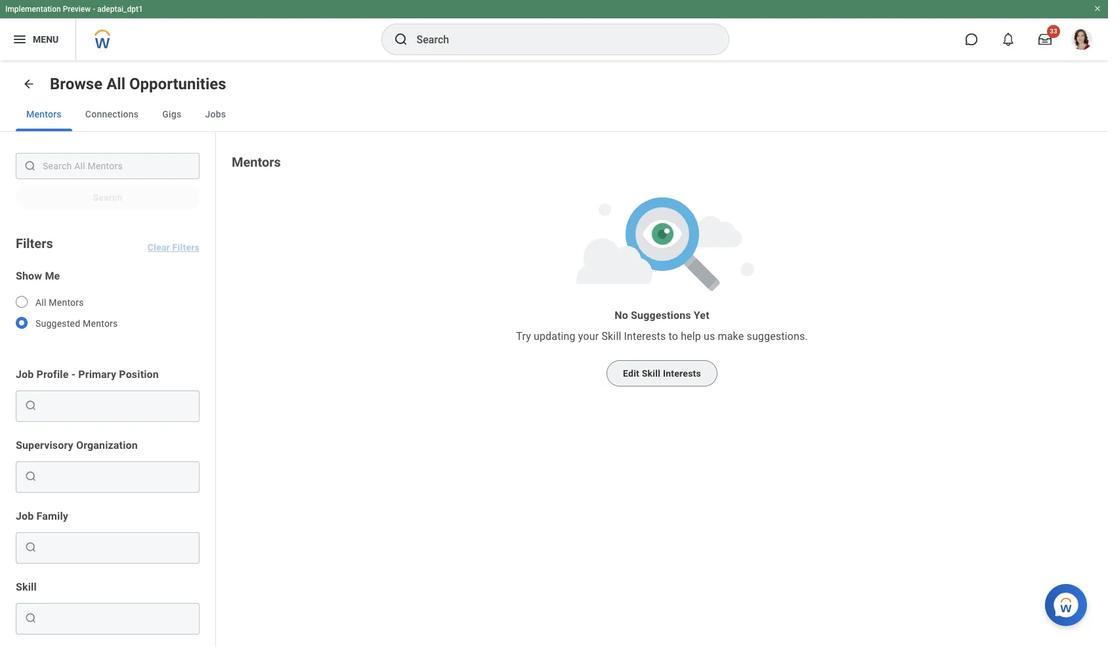 Task type: locate. For each thing, give the bounding box(es) containing it.
clear filters
[[148, 242, 200, 253]]

interests down suggestions
[[624, 330, 666, 343]]

clear
[[148, 242, 170, 253]]

tab list containing mentors
[[0, 97, 1109, 132]]

all up connections button
[[107, 75, 125, 93]]

interests down to
[[663, 369, 702, 379]]

filters up show me
[[16, 236, 53, 252]]

search image
[[24, 470, 37, 483], [24, 612, 37, 625]]

1 vertical spatial -
[[71, 368, 76, 381]]

try updating your skill interests to help us make suggestions.
[[516, 330, 808, 343]]

suggested mentors
[[35, 319, 118, 329]]

1 vertical spatial job
[[16, 510, 34, 523]]

jobs
[[205, 109, 226, 120]]

0 vertical spatial skill
[[602, 330, 622, 343]]

your
[[579, 330, 599, 343]]

0 vertical spatial all
[[107, 75, 125, 93]]

supervisory
[[16, 439, 73, 452]]

skill
[[602, 330, 622, 343], [642, 369, 661, 379], [16, 581, 37, 594]]

skill inside button
[[642, 369, 661, 379]]

2 job from the top
[[16, 510, 34, 523]]

to
[[669, 330, 679, 343]]

job for job family
[[16, 510, 34, 523]]

interests
[[624, 330, 666, 343], [663, 369, 702, 379]]

job
[[16, 368, 34, 381], [16, 510, 34, 523]]

search
[[93, 192, 123, 203]]

0 horizontal spatial all
[[35, 298, 46, 308]]

filters right clear at the top left of the page
[[172, 242, 200, 253]]

all down show me
[[35, 298, 46, 308]]

2 search image from the top
[[24, 612, 37, 625]]

mentors down arrow left icon at the top of page
[[26, 109, 62, 120]]

clear filters button
[[148, 227, 200, 253]]

search image
[[393, 32, 409, 47], [24, 160, 37, 173], [24, 399, 37, 413], [24, 541, 37, 554]]

1 horizontal spatial -
[[93, 5, 95, 14]]

all
[[107, 75, 125, 93], [35, 298, 46, 308]]

make
[[718, 330, 744, 343]]

2 vertical spatial skill
[[16, 581, 37, 594]]

0 vertical spatial search image
[[24, 470, 37, 483]]

0 horizontal spatial -
[[71, 368, 76, 381]]

- for adeptai_dpt1
[[93, 5, 95, 14]]

me
[[45, 270, 60, 282]]

-
[[93, 5, 95, 14], [71, 368, 76, 381]]

no suggestions yet
[[615, 309, 710, 322]]

tab list
[[0, 97, 1109, 132]]

1 vertical spatial search image
[[24, 612, 37, 625]]

- for primary
[[71, 368, 76, 381]]

- inside menu 'banner'
[[93, 5, 95, 14]]

help
[[681, 330, 701, 343]]

family
[[37, 510, 68, 523]]

1 search image from the top
[[24, 470, 37, 483]]

0 vertical spatial -
[[93, 5, 95, 14]]

- right the profile
[[71, 368, 76, 381]]

filters
[[16, 236, 53, 252], [172, 242, 200, 253]]

1 horizontal spatial filters
[[172, 242, 200, 253]]

None field
[[40, 395, 194, 416], [40, 399, 194, 413], [40, 466, 194, 487], [40, 470, 194, 483], [40, 537, 194, 558], [40, 541, 194, 554], [40, 608, 194, 629], [40, 612, 194, 625], [40, 395, 194, 416], [40, 399, 194, 413], [40, 466, 194, 487], [40, 470, 194, 483], [40, 537, 194, 558], [40, 541, 194, 554], [40, 608, 194, 629], [40, 612, 194, 625]]

0 vertical spatial job
[[16, 368, 34, 381]]

1 job from the top
[[16, 368, 34, 381]]

show me
[[16, 270, 60, 282]]

1 vertical spatial all
[[35, 298, 46, 308]]

connections
[[85, 109, 139, 120]]

filters inside button
[[172, 242, 200, 253]]

1 horizontal spatial skill
[[602, 330, 622, 343]]

opportunities
[[129, 75, 226, 93]]

1 vertical spatial skill
[[642, 369, 661, 379]]

mentors
[[26, 109, 62, 120], [232, 154, 281, 170], [49, 298, 84, 308], [83, 319, 118, 329]]

- right "preview"
[[93, 5, 95, 14]]

profile logan mcneil image
[[1072, 29, 1093, 53]]

Search Workday  search field
[[417, 25, 702, 54]]

menu
[[33, 34, 59, 44]]

implementation preview -   adeptai_dpt1
[[5, 5, 143, 14]]

mentors inside button
[[26, 109, 62, 120]]

2 horizontal spatial skill
[[642, 369, 661, 379]]

1 vertical spatial interests
[[663, 369, 702, 379]]

job left the profile
[[16, 368, 34, 381]]

edit
[[623, 369, 640, 379]]

us
[[704, 330, 716, 343]]

edit skill interests button
[[607, 361, 718, 387]]

mentors up suggested
[[49, 298, 84, 308]]

job family
[[16, 510, 68, 523]]

implementation
[[5, 5, 61, 14]]

mentors down jobs button
[[232, 154, 281, 170]]

job left family
[[16, 510, 34, 523]]

33
[[1050, 28, 1058, 35]]



Task type: describe. For each thing, give the bounding box(es) containing it.
supervisory organization
[[16, 439, 138, 452]]

job profile - primary position
[[16, 368, 159, 381]]

suggested
[[35, 319, 80, 329]]

arrow left image
[[22, 78, 35, 91]]

search button
[[16, 185, 200, 211]]

suggestions.
[[747, 330, 808, 343]]

yet
[[694, 309, 710, 322]]

show
[[16, 270, 42, 282]]

inbox large image
[[1039, 33, 1052, 46]]

all mentors
[[35, 298, 84, 308]]

connections button
[[75, 97, 149, 131]]

Search All Mentors text field
[[16, 153, 200, 179]]

0 vertical spatial interests
[[624, 330, 666, 343]]

interests inside button
[[663, 369, 702, 379]]

primary
[[78, 368, 116, 381]]

mentors right suggested
[[83, 319, 118, 329]]

33 button
[[1031, 25, 1061, 54]]

browse
[[50, 75, 103, 93]]

job for job profile - primary position
[[16, 368, 34, 381]]

gigs button
[[152, 97, 192, 131]]

edit skill interests
[[623, 369, 702, 379]]

position
[[119, 368, 159, 381]]

mentors button
[[16, 97, 72, 131]]

search image for supervisory organization
[[24, 470, 37, 483]]

justify image
[[12, 32, 28, 47]]

updating
[[534, 330, 576, 343]]

1 horizontal spatial all
[[107, 75, 125, 93]]

adeptai_dpt1
[[97, 5, 143, 14]]

jobs button
[[195, 97, 237, 131]]

notifications large image
[[1002, 33, 1015, 46]]

browse all opportunities
[[50, 75, 226, 93]]

profile
[[37, 368, 69, 381]]

menu button
[[0, 18, 76, 60]]

menu banner
[[0, 0, 1109, 60]]

no
[[615, 309, 629, 322]]

try
[[516, 330, 531, 343]]

suggestions
[[631, 309, 691, 322]]

0 horizontal spatial filters
[[16, 236, 53, 252]]

preview
[[63, 5, 91, 14]]

0 horizontal spatial skill
[[16, 581, 37, 594]]

gigs
[[162, 109, 182, 120]]

search image for skill
[[24, 612, 37, 625]]

organization
[[76, 439, 138, 452]]

close environment banner image
[[1094, 5, 1102, 12]]



Task type: vqa. For each thing, say whether or not it's contained in the screenshot.
Jobs button
yes



